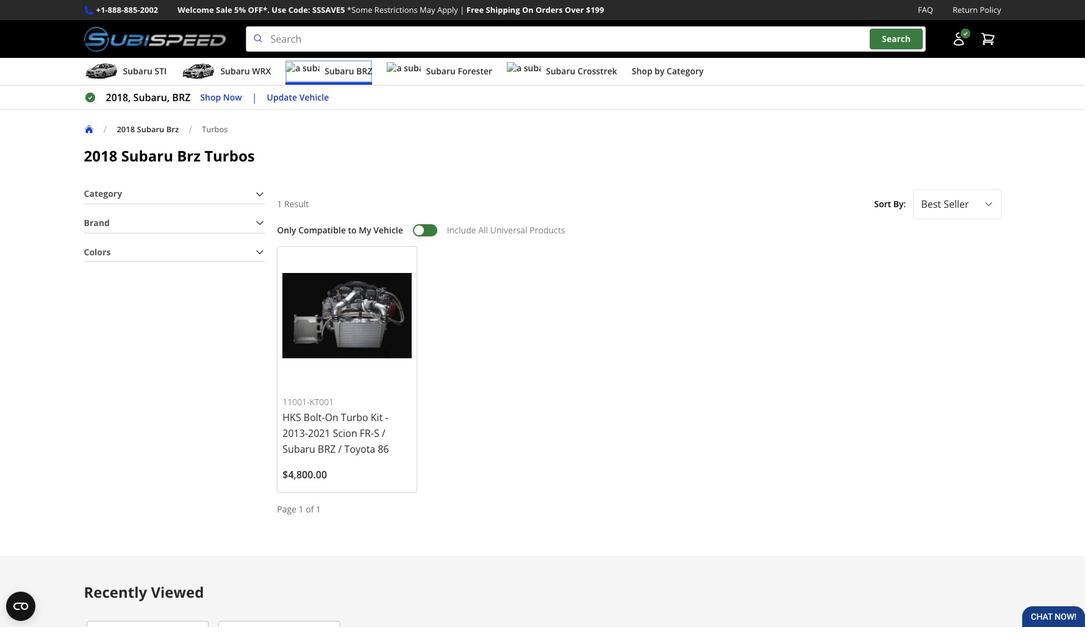 Task type: vqa. For each thing, say whether or not it's contained in the screenshot.
"shop now"
yes



Task type: locate. For each thing, give the bounding box(es) containing it.
shop
[[632, 65, 653, 77], [200, 91, 221, 103]]

0 vertical spatial brz
[[357, 65, 373, 77]]

0 horizontal spatial vehicle
[[299, 91, 329, 103]]

subaru left 'forester'
[[426, 65, 456, 77]]

vehicle down a subaru brz thumbnail image
[[299, 91, 329, 103]]

over
[[565, 4, 584, 15]]

crosstrek
[[578, 65, 617, 77]]

include
[[447, 224, 476, 236]]

subaru right a subaru brz thumbnail image
[[325, 65, 354, 77]]

11001-kt001
[[283, 397, 334, 408]]

on
[[522, 4, 534, 15], [325, 411, 339, 425]]

2018, subaru, brz
[[106, 91, 191, 104]]

result
[[284, 198, 309, 210]]

subaru down "2018 subaru brz"
[[121, 146, 173, 166]]

1 right of
[[316, 504, 321, 516]]

s
[[374, 427, 380, 441]]

1 vertical spatial 2018
[[84, 146, 117, 166]]

0 horizontal spatial 1
[[277, 198, 282, 210]]

1 vertical spatial vehicle
[[374, 224, 403, 236]]

include all universal products
[[447, 224, 565, 236]]

/
[[103, 123, 107, 136], [189, 123, 192, 136], [382, 427, 386, 441], [338, 443, 342, 456]]

category
[[84, 188, 122, 200]]

turbos down turbos link
[[205, 146, 255, 166]]

0 vertical spatial 2018
[[117, 124, 135, 135]]

*some
[[347, 4, 373, 15]]

on left orders
[[522, 4, 534, 15]]

by
[[655, 65, 665, 77]]

subaru left crosstrek
[[546, 65, 576, 77]]

button image
[[952, 32, 966, 46]]

return policy link
[[953, 4, 1002, 17]]

1 horizontal spatial shop
[[632, 65, 653, 77]]

brz inside hks bolt-on turbo kit - 2013-2021 scion fr-s / subaru brz / toyota 86
[[318, 443, 336, 456]]

open widget image
[[6, 593, 35, 622]]

policy
[[980, 4, 1002, 15]]

subaru for subaru sti
[[123, 65, 152, 77]]

turbos down shop now link
[[202, 124, 228, 135]]

of
[[306, 504, 314, 516]]

-
[[385, 411, 389, 425]]

sti
[[155, 65, 167, 77]]

subaru forester button
[[387, 60, 492, 85]]

search button
[[870, 29, 923, 49]]

0 horizontal spatial brz
[[172, 91, 191, 104]]

on down "kt001"
[[325, 411, 339, 425]]

0 vertical spatial vehicle
[[299, 91, 329, 103]]

welcome sale 5% off*. use code: sssave5
[[178, 4, 345, 15]]

1 horizontal spatial brz
[[318, 443, 336, 456]]

shop left now
[[200, 91, 221, 103]]

brz
[[357, 65, 373, 77], [172, 91, 191, 104], [318, 443, 336, 456]]

a subaru brz thumbnail image image
[[286, 62, 320, 81]]

brz
[[166, 124, 179, 135], [177, 146, 201, 166]]

shop inside dropdown button
[[632, 65, 653, 77]]

subaru,
[[133, 91, 170, 104]]

subaru down "subaru,"
[[137, 124, 164, 135]]

subaru
[[123, 65, 152, 77], [221, 65, 250, 77], [325, 65, 354, 77], [426, 65, 456, 77], [546, 65, 576, 77], [283, 443, 315, 456]]

0 vertical spatial subaru
[[137, 124, 164, 135]]

2018 for 2018 subaru brz turbos
[[84, 146, 117, 166]]

2018 for 2018 subaru brz
[[117, 124, 135, 135]]

/ left turbos link
[[189, 123, 192, 136]]

$199
[[586, 4, 604, 15]]

subaru for subaru forester
[[426, 65, 456, 77]]

subaru up now
[[221, 65, 250, 77]]

+1-888-885-2002
[[96, 4, 158, 15]]

0 vertical spatial brz
[[166, 124, 179, 135]]

brz for 2018 subaru brz turbos
[[177, 146, 201, 166]]

hks
[[283, 411, 301, 425]]

brz up category "dropdown button"
[[177, 146, 201, 166]]

11001-
[[283, 397, 310, 408]]

0 horizontal spatial |
[[252, 91, 257, 104]]

subaru down the 2013-
[[283, 443, 315, 456]]

1 vertical spatial shop
[[200, 91, 221, 103]]

$4,800.00
[[283, 469, 327, 482]]

only compatible to my vehicle
[[277, 224, 403, 236]]

2018 subaru brz link down 2018, subaru, brz
[[117, 124, 179, 135]]

0 vertical spatial |
[[460, 4, 465, 15]]

2002
[[140, 4, 158, 15]]

shipping
[[486, 4, 520, 15]]

brz up 2018 subaru brz turbos on the top left
[[166, 124, 179, 135]]

return
[[953, 4, 978, 15]]

brz down 2021
[[318, 443, 336, 456]]

1 left of
[[299, 504, 304, 516]]

+1-
[[96, 4, 108, 15]]

page 1 of 1
[[277, 504, 321, 516]]

kit
[[371, 411, 383, 425]]

2018 subaru brz turbos
[[84, 146, 255, 166]]

0 horizontal spatial shop
[[200, 91, 221, 103]]

2 vertical spatial brz
[[318, 443, 336, 456]]

2 horizontal spatial brz
[[357, 65, 373, 77]]

0 vertical spatial shop
[[632, 65, 653, 77]]

| right now
[[252, 91, 257, 104]]

subaru left sti
[[123, 65, 152, 77]]

2018 down 2018,
[[117, 124, 135, 135]]

brz left a subaru forester thumbnail image
[[357, 65, 373, 77]]

wrx
[[252, 65, 271, 77]]

page
[[277, 504, 297, 516]]

*some restrictions may apply | free shipping on orders over $199
[[347, 4, 604, 15]]

sort by:
[[875, 198, 906, 210]]

2018 down home icon
[[84, 146, 117, 166]]

1 vertical spatial subaru
[[121, 146, 173, 166]]

brz right "subaru,"
[[172, 91, 191, 104]]

sale
[[216, 4, 232, 15]]

1 vertical spatial on
[[325, 411, 339, 425]]

subaru crosstrek button
[[507, 60, 617, 85]]

a subaru wrx thumbnail image image
[[181, 62, 216, 81]]

update vehicle
[[267, 91, 329, 103]]

1 horizontal spatial on
[[522, 4, 534, 15]]

| left free
[[460, 4, 465, 15]]

kt001
[[310, 397, 334, 408]]

subaru inside "dropdown button"
[[325, 65, 354, 77]]

recently viewed
[[84, 583, 204, 603]]

all
[[479, 224, 488, 236]]

/ right home icon
[[103, 123, 107, 136]]

subaru for subaru brz
[[325, 65, 354, 77]]

by:
[[894, 198, 906, 210]]

0 horizontal spatial on
[[325, 411, 339, 425]]

scion
[[333, 427, 357, 441]]

orders
[[536, 4, 563, 15]]

subaru wrx
[[221, 65, 271, 77]]

1 left result
[[277, 198, 282, 210]]

1 vertical spatial brz
[[177, 146, 201, 166]]

shop left "by"
[[632, 65, 653, 77]]

vehicle right my
[[374, 224, 403, 236]]



Task type: describe. For each thing, give the bounding box(es) containing it.
2013-
[[283, 427, 308, 441]]

shop for shop by category
[[632, 65, 653, 77]]

universal
[[491, 224, 528, 236]]

2018 subaru brz link down "subaru,"
[[117, 124, 189, 135]]

1 horizontal spatial 1
[[299, 504, 304, 516]]

home image
[[84, 125, 94, 134]]

only
[[277, 224, 296, 236]]

subaru brz button
[[286, 60, 373, 85]]

subaru for subaru crosstrek
[[546, 65, 576, 77]]

0 vertical spatial on
[[522, 4, 534, 15]]

products
[[530, 224, 565, 236]]

hks bolt-on turbo kit - 2013-2021 scion fr-s / subaru brz / toyota 86 image
[[283, 252, 412, 381]]

to
[[348, 224, 357, 236]]

2021
[[308, 427, 331, 441]]

my
[[359, 224, 371, 236]]

+1-888-885-2002 link
[[96, 4, 158, 17]]

vehicle inside button
[[299, 91, 329, 103]]

return policy
[[953, 4, 1002, 15]]

subispeed logo image
[[84, 26, 226, 52]]

1 horizontal spatial |
[[460, 4, 465, 15]]

0 vertical spatial turbos
[[202, 124, 228, 135]]

888-
[[108, 4, 124, 15]]

turbos link
[[202, 124, 238, 135]]

compatible
[[299, 224, 346, 236]]

welcome
[[178, 4, 214, 15]]

subaru brz
[[325, 65, 373, 77]]

sssave5
[[312, 4, 345, 15]]

code:
[[288, 4, 310, 15]]

faq
[[918, 4, 934, 15]]

a subaru crosstrek thumbnail image image
[[507, 62, 541, 81]]

86
[[378, 443, 389, 456]]

search input field
[[246, 26, 926, 52]]

off*.
[[248, 4, 270, 15]]

a subaru forester thumbnail image image
[[387, 62, 421, 81]]

subaru sti button
[[84, 60, 167, 85]]

5%
[[234, 4, 246, 15]]

update vehicle button
[[267, 91, 329, 105]]

colors button
[[84, 243, 265, 262]]

shop by category button
[[632, 60, 704, 85]]

now
[[223, 91, 242, 103]]

subaru crosstrek
[[546, 65, 617, 77]]

category
[[667, 65, 704, 77]]

subaru for 2018 subaru brz
[[137, 124, 164, 135]]

shop for shop now
[[200, 91, 221, 103]]

Select... button
[[914, 190, 1002, 219]]

apply
[[438, 4, 458, 15]]

brz inside "dropdown button"
[[357, 65, 373, 77]]

1 result
[[277, 198, 309, 210]]

2018 subaru brz
[[117, 124, 179, 135]]

restrictions
[[375, 4, 418, 15]]

shop now link
[[200, 91, 242, 105]]

faq link
[[918, 4, 934, 17]]

subaru for subaru wrx
[[221, 65, 250, 77]]

select... image
[[984, 200, 994, 210]]

885-
[[124, 4, 140, 15]]

viewed
[[151, 583, 204, 603]]

fr-
[[360, 427, 374, 441]]

1 horizontal spatial vehicle
[[374, 224, 403, 236]]

1 vertical spatial brz
[[172, 91, 191, 104]]

on inside hks bolt-on turbo kit - 2013-2021 scion fr-s / subaru brz / toyota 86
[[325, 411, 339, 425]]

/ down 'scion'
[[338, 443, 342, 456]]

subaru wrx button
[[181, 60, 271, 85]]

subaru inside hks bolt-on turbo kit - 2013-2021 scion fr-s / subaru brz / toyota 86
[[283, 443, 315, 456]]

turbo
[[341, 411, 368, 425]]

hks bolt-on turbo kit - 2013-2021 scion fr-s / subaru brz / toyota 86
[[283, 411, 389, 456]]

subaru forester
[[426, 65, 492, 77]]

subaru sti
[[123, 65, 167, 77]]

free
[[467, 4, 484, 15]]

bolt-
[[304, 411, 325, 425]]

brz for 2018 subaru brz
[[166, 124, 179, 135]]

use
[[272, 4, 286, 15]]

1 vertical spatial |
[[252, 91, 257, 104]]

toyota
[[345, 443, 375, 456]]

subaru for 2018 subaru brz turbos
[[121, 146, 173, 166]]

/ right s
[[382, 427, 386, 441]]

sort
[[875, 198, 892, 210]]

category button
[[84, 185, 265, 204]]

shop by category
[[632, 65, 704, 77]]

may
[[420, 4, 435, 15]]

a subaru sti thumbnail image image
[[84, 62, 118, 81]]

1 vertical spatial turbos
[[205, 146, 255, 166]]

update
[[267, 91, 297, 103]]

2018,
[[106, 91, 131, 104]]

brand button
[[84, 214, 265, 233]]

brand
[[84, 217, 110, 229]]

2 horizontal spatial 1
[[316, 504, 321, 516]]

shop now
[[200, 91, 242, 103]]

recently
[[84, 583, 147, 603]]

colors
[[84, 246, 111, 258]]

forester
[[458, 65, 492, 77]]



